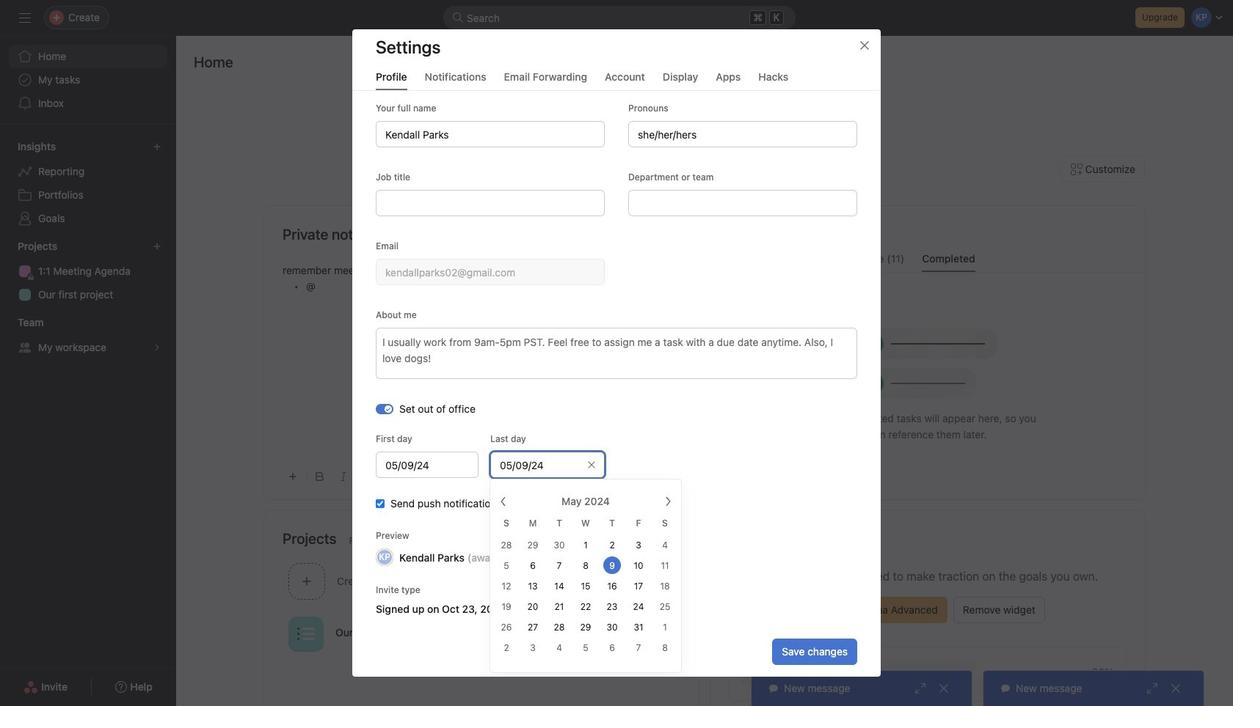 Task type: vqa. For each thing, say whether or not it's contained in the screenshot.
Seven Warlords of the Sea
no



Task type: locate. For each thing, give the bounding box(es) containing it.
close image
[[859, 40, 871, 51], [1170, 683, 1182, 695]]

link image
[[527, 473, 536, 482]]

None checkbox
[[376, 500, 385, 509]]

Optional text field
[[490, 452, 605, 479]]

document
[[283, 263, 680, 454]]

previous month image
[[498, 496, 509, 508]]

toolbar
[[283, 460, 680, 493]]

increase list indent image
[[504, 473, 512, 482]]

switch
[[376, 404, 393, 414]]

italics image
[[339, 473, 348, 482]]

global element
[[0, 36, 176, 124]]

code image
[[410, 473, 418, 482]]

close image
[[938, 683, 950, 695]]

prominent image
[[452, 12, 464, 23]]

insights element
[[0, 134, 176, 233]]

None text field
[[376, 121, 605, 148], [376, 190, 605, 217], [628, 190, 857, 217], [376, 259, 605, 286], [376, 121, 605, 148], [376, 190, 605, 217], [628, 190, 857, 217], [376, 259, 605, 286]]

1 horizontal spatial close image
[[1170, 683, 1182, 695]]

I usually work from 9am-5pm PST. Feel free to assign me a task with a due date anytime. Also, I love dogs! text field
[[376, 328, 857, 380]]

Third-person pronouns (e.g. she/her/hers) text field
[[628, 121, 857, 148]]

expand new message image
[[915, 683, 926, 695]]

clear date image
[[587, 461, 596, 470]]

0 vertical spatial close image
[[859, 40, 871, 51]]

decrease list indent image
[[480, 473, 489, 482]]

hide sidebar image
[[19, 12, 31, 23]]

None text field
[[376, 452, 479, 479]]

0 horizontal spatial close image
[[859, 40, 871, 51]]

list image
[[297, 626, 315, 643]]

people image
[[497, 573, 514, 591]]



Task type: describe. For each thing, give the bounding box(es) containing it.
teams element
[[0, 310, 176, 363]]

bulleted list image
[[433, 473, 442, 482]]

bold image
[[316, 473, 324, 482]]

expand new message image
[[1147, 683, 1158, 695]]

at mention image
[[576, 471, 588, 483]]

next month image
[[662, 496, 674, 508]]

numbered list image
[[457, 473, 465, 482]]

1 vertical spatial close image
[[1170, 683, 1182, 695]]

strikethrough image
[[386, 473, 395, 482]]

projects element
[[0, 233, 176, 310]]



